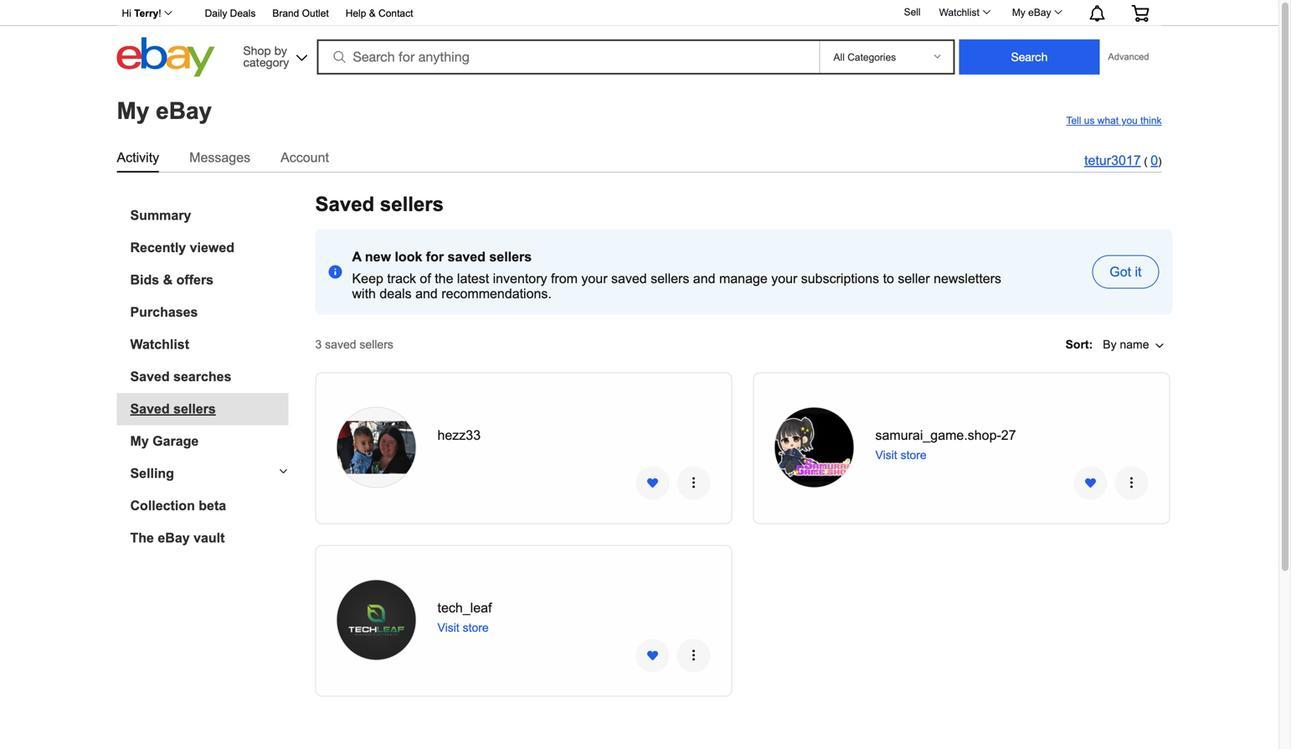 Task type: vqa. For each thing, say whether or not it's contained in the screenshot.
the words
no



Task type: describe. For each thing, give the bounding box(es) containing it.
2 your from the left
[[772, 271, 798, 286]]

visit store link for samurai_game.shop-
[[873, 447, 930, 463]]

1 horizontal spatial saved sellers
[[315, 193, 444, 215]]

shop by category button
[[236, 37, 311, 73]]

saved sellers link
[[130, 401, 289, 417]]

deals
[[230, 8, 256, 19]]

my ebay inside main content
[[117, 97, 212, 124]]

1 your from the left
[[582, 271, 608, 286]]

hi
[[122, 8, 131, 19]]

watchlist for watchlist link to the right
[[940, 7, 980, 18]]

help & contact link
[[346, 5, 413, 23]]

got it
[[1110, 264, 1142, 279]]

category
[[243, 55, 289, 69]]

(
[[1145, 155, 1148, 168]]

tech_leaf
[[438, 600, 492, 615]]

purchases
[[130, 305, 198, 320]]

visit inside samurai_game.shop-27 visit store
[[876, 449, 898, 462]]

hezz33
[[438, 428, 481, 443]]

tell
[[1067, 115, 1082, 126]]

my garage link
[[130, 434, 289, 449]]

shop by category
[[243, 44, 289, 69]]

recently viewed
[[130, 240, 235, 255]]

a
[[352, 249, 361, 264]]

collection
[[130, 498, 195, 513]]

sellers up look in the top of the page
[[380, 193, 444, 215]]

inventory
[[493, 271, 548, 286]]

sell link
[[897, 6, 929, 17]]

bids & offers
[[130, 272, 214, 287]]

new
[[365, 249, 391, 264]]

bids & offers link
[[130, 272, 289, 288]]

messages link
[[189, 147, 251, 168]]

tech_leaf link
[[435, 599, 692, 621]]

by name
[[1104, 338, 1150, 351]]

27
[[1002, 428, 1017, 443]]

keep
[[352, 271, 384, 286]]

3 saved sellers
[[315, 338, 394, 351]]

selling
[[130, 466, 174, 481]]

sell
[[905, 6, 921, 17]]

ebay for 'my ebay' link
[[1029, 7, 1052, 18]]

1 horizontal spatial watchlist link
[[930, 3, 999, 23]]

us
[[1085, 115, 1095, 126]]

you
[[1122, 115, 1138, 126]]

)
[[1159, 155, 1163, 168]]

0
[[1151, 153, 1159, 168]]

from
[[551, 271, 578, 286]]

hi terry !
[[122, 8, 161, 19]]

messages
[[189, 150, 251, 165]]

tetur3017 ( 0 )
[[1085, 153, 1163, 168]]

collection beta
[[130, 498, 226, 513]]

my garage
[[130, 434, 199, 449]]

samurai_game.shop-
[[876, 428, 1002, 443]]

outlet
[[302, 8, 329, 19]]

latest
[[457, 271, 489, 286]]

!
[[159, 8, 161, 19]]

& for bids
[[163, 272, 173, 287]]

saved searches
[[130, 369, 232, 384]]

visit inside tech_leaf visit store
[[438, 621, 460, 634]]

advanced link
[[1101, 40, 1158, 74]]

tell us what you think link
[[1067, 115, 1163, 127]]

1 vertical spatial watchlist link
[[130, 337, 289, 352]]

visit store link for tech_leaf
[[435, 620, 492, 636]]

1 vertical spatial ebay
[[156, 97, 212, 124]]

name
[[1121, 338, 1150, 351]]

hezz33 link
[[435, 427, 692, 449]]

got
[[1110, 264, 1132, 279]]

watchlist for the bottom watchlist link
[[130, 337, 189, 352]]

sort:
[[1066, 338, 1094, 351]]

Search for anything text field
[[320, 41, 817, 73]]

my for my garage link
[[130, 434, 149, 449]]

sellers down searches
[[174, 401, 216, 416]]

my ebay inside account navigation
[[1013, 7, 1052, 18]]

store inside samurai_game.shop-27 visit store
[[901, 449, 927, 462]]

summary
[[130, 208, 191, 223]]

newsletters
[[934, 271, 1002, 286]]

purchases link
[[130, 305, 289, 320]]

searches
[[174, 369, 232, 384]]

terry
[[134, 8, 159, 19]]

the
[[130, 530, 154, 545]]

a new look for saved sellers keep track of the latest inventory from your saved sellers and manage your subscriptions to seller newsletters with deals and recommendations.
[[352, 249, 1002, 301]]

shop
[[243, 44, 271, 57]]

my for 'my ebay' link
[[1013, 7, 1026, 18]]

recently
[[130, 240, 186, 255]]

tell us what you think
[[1067, 115, 1163, 126]]

help & contact
[[346, 8, 413, 19]]

viewed
[[190, 240, 235, 255]]



Task type: locate. For each thing, give the bounding box(es) containing it.
sellers up inventory
[[490, 249, 532, 264]]

account navigation
[[113, 0, 1163, 26]]

0 vertical spatial visit
[[876, 449, 898, 462]]

0 horizontal spatial store
[[463, 621, 489, 634]]

store
[[901, 449, 927, 462], [463, 621, 489, 634]]

1 horizontal spatial watchlist
[[940, 7, 980, 18]]

0 vertical spatial my ebay
[[1013, 7, 1052, 18]]

2 vertical spatial saved
[[130, 401, 170, 416]]

help
[[346, 8, 366, 19]]

1 horizontal spatial visit store link
[[873, 447, 930, 463]]

1 horizontal spatial my ebay
[[1013, 7, 1052, 18]]

my ebay
[[1013, 7, 1052, 18], [117, 97, 212, 124]]

account
[[281, 150, 329, 165]]

tetur3017
[[1085, 153, 1142, 168]]

saved up latest
[[448, 249, 486, 264]]

region inside my ebay main content
[[315, 229, 1173, 315]]

contact
[[379, 8, 413, 19]]

watchlist link
[[930, 3, 999, 23], [130, 337, 289, 352]]

0 horizontal spatial saved
[[325, 338, 357, 351]]

unsave this seller - hezz33 image
[[636, 474, 670, 492]]

visit store link down samurai_game.shop-
[[873, 447, 930, 463]]

watchlist link right sell link
[[930, 3, 999, 23]]

1 vertical spatial watchlist
[[130, 337, 189, 352]]

saved for saved sellers link
[[130, 401, 170, 416]]

activity link
[[117, 147, 159, 168]]

0 horizontal spatial &
[[163, 272, 173, 287]]

and
[[694, 271, 716, 286], [416, 286, 438, 301]]

0 vertical spatial visit store link
[[873, 447, 930, 463]]

0 horizontal spatial my ebay
[[117, 97, 212, 124]]

& right help on the left
[[369, 8, 376, 19]]

activity
[[117, 150, 159, 165]]

samurai_game.shop-27 link
[[873, 427, 1130, 449]]

brand
[[273, 8, 299, 19]]

tech_leaf visit store
[[438, 600, 492, 634]]

daily deals link
[[205, 5, 256, 23]]

visit down samurai_game.shop-
[[876, 449, 898, 462]]

visit down tech_leaf
[[438, 621, 460, 634]]

for
[[426, 249, 444, 264]]

vault
[[194, 530, 225, 545]]

manage
[[720, 271, 768, 286]]

seller
[[898, 271, 931, 286]]

selling button
[[117, 466, 289, 481]]

look
[[395, 249, 423, 264]]

2 vertical spatial my
[[130, 434, 149, 449]]

1 vertical spatial &
[[163, 272, 173, 287]]

0 vertical spatial watchlist link
[[930, 3, 999, 23]]

my
[[1013, 7, 1026, 18], [117, 97, 149, 124], [130, 434, 149, 449]]

summary link
[[130, 208, 289, 223]]

unsave this seller - tech_leaf image
[[636, 646, 670, 665]]

beta
[[199, 498, 226, 513]]

the
[[435, 271, 454, 286]]

region
[[315, 229, 1173, 315]]

2 vertical spatial ebay
[[158, 530, 190, 545]]

and right deals
[[416, 286, 438, 301]]

1 vertical spatial store
[[463, 621, 489, 634]]

0 vertical spatial watchlist
[[940, 7, 980, 18]]

subscriptions
[[802, 271, 880, 286]]

your right 'from'
[[582, 271, 608, 286]]

by name button
[[1099, 328, 1169, 362]]

visit
[[876, 449, 898, 462], [438, 621, 460, 634]]

0 horizontal spatial your
[[582, 271, 608, 286]]

saved right 3
[[325, 338, 357, 351]]

sellers left manage
[[651, 271, 690, 286]]

0 vertical spatial store
[[901, 449, 927, 462]]

brand outlet link
[[273, 5, 329, 23]]

saved left searches
[[130, 369, 170, 384]]

and left manage
[[694, 271, 716, 286]]

store inside tech_leaf visit store
[[463, 621, 489, 634]]

with
[[352, 286, 376, 301]]

saved for saved searches link
[[130, 369, 170, 384]]

deals
[[380, 286, 412, 301]]

1 vertical spatial visit
[[438, 621, 460, 634]]

visit store link
[[873, 447, 930, 463], [435, 620, 492, 636]]

1 vertical spatial visit store link
[[435, 620, 492, 636]]

region containing a new look for saved sellers
[[315, 229, 1173, 315]]

1 vertical spatial saved sellers
[[130, 401, 216, 416]]

& inside account navigation
[[369, 8, 376, 19]]

saved sellers up new
[[315, 193, 444, 215]]

0 link
[[1151, 153, 1159, 168]]

account link
[[281, 147, 329, 168]]

sellers down the with
[[360, 338, 394, 351]]

offers
[[176, 272, 214, 287]]

to
[[884, 271, 895, 286]]

track
[[387, 271, 416, 286]]

none submit inside shop by category banner
[[960, 39, 1101, 75]]

0 horizontal spatial visit store link
[[435, 620, 492, 636]]

by
[[1104, 338, 1117, 351]]

&
[[369, 8, 376, 19], [163, 272, 173, 287]]

sellers
[[380, 193, 444, 215], [490, 249, 532, 264], [651, 271, 690, 286], [360, 338, 394, 351], [174, 401, 216, 416]]

2 vertical spatial saved
[[325, 338, 357, 351]]

2 horizontal spatial saved
[[612, 271, 647, 286]]

ebay inside account navigation
[[1029, 7, 1052, 18]]

saved up a
[[315, 193, 375, 215]]

my ebay main content
[[7, 81, 1273, 749]]

watchlist
[[940, 7, 980, 18], [130, 337, 189, 352]]

by
[[274, 44, 287, 57]]

0 vertical spatial &
[[369, 8, 376, 19]]

watchlist link down purchases link
[[130, 337, 289, 352]]

& inside my ebay main content
[[163, 272, 173, 287]]

saved sellers inside saved sellers link
[[130, 401, 216, 416]]

0 horizontal spatial and
[[416, 286, 438, 301]]

1 horizontal spatial &
[[369, 8, 376, 19]]

0 horizontal spatial visit
[[438, 621, 460, 634]]

1 vertical spatial my
[[117, 97, 149, 124]]

unsave this seller - samurai_game.shop-27 image
[[1075, 474, 1108, 492]]

the ebay vault link
[[130, 530, 289, 546]]

advanced
[[1109, 52, 1150, 62]]

got it button
[[1093, 255, 1160, 289]]

1 vertical spatial saved
[[130, 369, 170, 384]]

store down samurai_game.shop-
[[901, 449, 927, 462]]

shop by category banner
[[113, 0, 1163, 81]]

0 vertical spatial ebay
[[1029, 7, 1052, 18]]

brand outlet
[[273, 8, 329, 19]]

None submit
[[960, 39, 1101, 75]]

watchlist inside my ebay main content
[[130, 337, 189, 352]]

think
[[1141, 115, 1163, 126]]

0 horizontal spatial watchlist
[[130, 337, 189, 352]]

1 vertical spatial saved
[[612, 271, 647, 286]]

daily
[[205, 8, 227, 19]]

ebay for the ebay vault link
[[158, 530, 190, 545]]

watchlist right sell link
[[940, 7, 980, 18]]

3
[[315, 338, 322, 351]]

1 horizontal spatial your
[[772, 271, 798, 286]]

watchlist down purchases on the top left of the page
[[130, 337, 189, 352]]

1 vertical spatial my ebay
[[117, 97, 212, 124]]

recommendations.
[[442, 286, 552, 301]]

saved
[[315, 193, 375, 215], [130, 369, 170, 384], [130, 401, 170, 416]]

1 horizontal spatial visit
[[876, 449, 898, 462]]

tetur3017 link
[[1085, 153, 1142, 168]]

0 horizontal spatial saved sellers
[[130, 401, 216, 416]]

recently viewed link
[[130, 240, 289, 256]]

what
[[1098, 115, 1119, 126]]

daily deals
[[205, 8, 256, 19]]

& for help
[[369, 8, 376, 19]]

0 vertical spatial saved
[[315, 193, 375, 215]]

it
[[1136, 264, 1142, 279]]

saved right 'from'
[[612, 271, 647, 286]]

my ebay link
[[1004, 3, 1070, 23]]

your shopping cart image
[[1132, 5, 1151, 22]]

saved sellers up garage
[[130, 401, 216, 416]]

& right bids
[[163, 272, 173, 287]]

1 horizontal spatial saved
[[448, 249, 486, 264]]

0 vertical spatial saved
[[448, 249, 486, 264]]

the ebay vault
[[130, 530, 225, 545]]

watchlist inside account navigation
[[940, 7, 980, 18]]

samurai_game.shop-27 visit store
[[876, 428, 1017, 462]]

0 horizontal spatial watchlist link
[[130, 337, 289, 352]]

1 horizontal spatial store
[[901, 449, 927, 462]]

your right manage
[[772, 271, 798, 286]]

my inside account navigation
[[1013, 7, 1026, 18]]

garage
[[153, 434, 199, 449]]

1 horizontal spatial and
[[694, 271, 716, 286]]

saved
[[448, 249, 486, 264], [612, 271, 647, 286], [325, 338, 357, 351]]

saved up my garage
[[130, 401, 170, 416]]

visit store link down tech_leaf
[[435, 620, 492, 636]]

0 vertical spatial saved sellers
[[315, 193, 444, 215]]

bids
[[130, 272, 159, 287]]

store down tech_leaf
[[463, 621, 489, 634]]

0 vertical spatial my
[[1013, 7, 1026, 18]]



